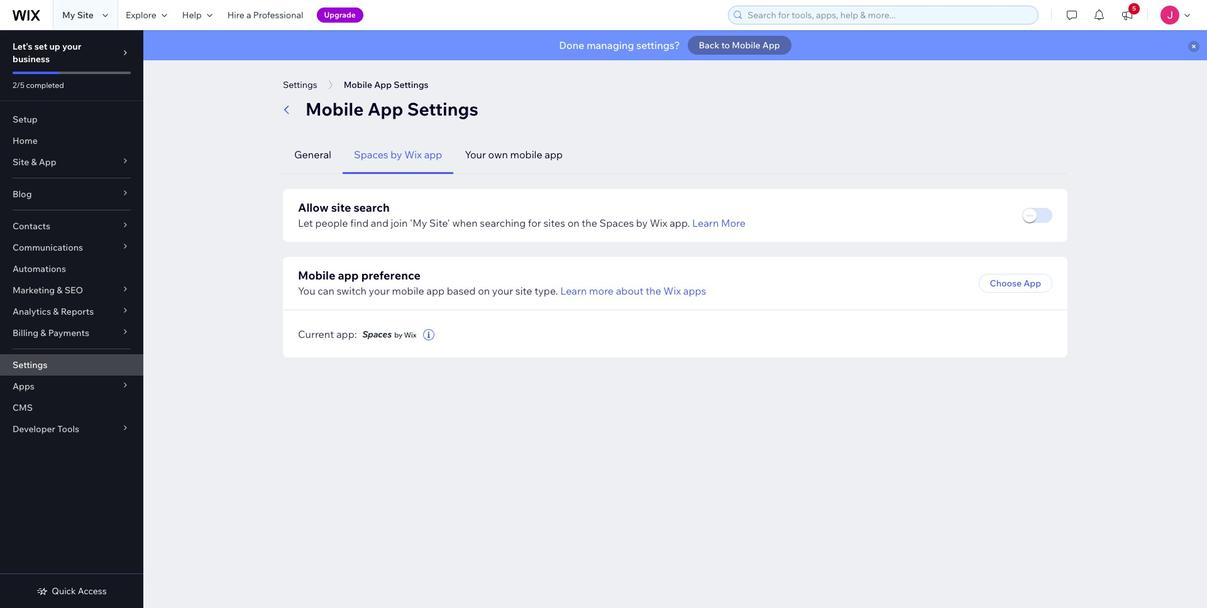 Task type: vqa. For each thing, say whether or not it's contained in the screenshot.
mobile app settings 'BUTTON'
yes



Task type: describe. For each thing, give the bounding box(es) containing it.
by inside button
[[391, 148, 402, 161]]

back
[[699, 40, 720, 51]]

based
[[447, 285, 476, 298]]

app:
[[336, 328, 357, 341]]

Search for tools, apps, help & more... field
[[744, 6, 1035, 24]]

site & app button
[[0, 152, 143, 173]]

people
[[315, 217, 348, 230]]

back to mobile app button
[[688, 36, 792, 55]]

quick access
[[52, 586, 107, 598]]

sites
[[544, 217, 566, 230]]

the inside allow site search let people find and join 'my site' when searching for sites on the spaces by wix app. learn more
[[582, 217, 598, 230]]

you
[[298, 285, 316, 298]]

contacts
[[13, 221, 50, 232]]

quick
[[52, 586, 76, 598]]

sidebar element
[[0, 30, 143, 609]]

hire a professional link
[[220, 0, 311, 30]]

choose app
[[991, 278, 1042, 289]]

seo
[[65, 285, 83, 296]]

analytics & reports button
[[0, 301, 143, 323]]

upgrade
[[324, 10, 356, 20]]

managing
[[587, 39, 634, 52]]

app.
[[670, 217, 690, 230]]

learn more button
[[693, 216, 746, 231]]

app left based
[[427, 285, 445, 298]]

own
[[489, 148, 508, 161]]

more
[[721, 217, 746, 230]]

2/5 completed
[[13, 81, 64, 90]]

quick access button
[[37, 586, 107, 598]]

developer
[[13, 424, 55, 435]]

access
[[78, 586, 107, 598]]

mobile app settings inside button
[[344, 79, 429, 91]]

allow
[[298, 201, 329, 215]]

spaces inside 'spaces by wix app' button
[[354, 148, 389, 161]]

mobile down settings button at left
[[306, 98, 364, 120]]

your own mobile app button
[[454, 136, 574, 174]]

mobile inside button
[[732, 40, 761, 51]]

2 horizontal spatial your
[[492, 285, 513, 298]]

app inside button
[[424, 148, 443, 161]]

general
[[294, 148, 332, 161]]

developer tools button
[[0, 419, 143, 440]]

& for marketing
[[57, 285, 63, 296]]

'my
[[410, 217, 427, 230]]

settings inside sidebar element
[[13, 360, 47, 371]]

automations
[[13, 264, 66, 275]]

for
[[528, 217, 542, 230]]

when
[[453, 217, 478, 230]]

join
[[391, 217, 408, 230]]

1 vertical spatial mobile app settings
[[306, 98, 479, 120]]

home
[[13, 135, 38, 147]]

let's
[[13, 41, 32, 52]]

wix for allow site search
[[650, 217, 668, 230]]

setup link
[[0, 109, 143, 130]]

more
[[589, 285, 614, 298]]

done managing settings?
[[559, 39, 680, 52]]

site'
[[430, 217, 450, 230]]

developer tools
[[13, 424, 79, 435]]

my
[[62, 9, 75, 21]]

mobile inside mobile app preference you can switch your mobile app based on your site type. learn more about the wix apps
[[392, 285, 424, 298]]

learn inside allow site search let people find and join 'my site' when searching for sites on the spaces by wix app. learn more
[[693, 217, 719, 230]]

learn more about the wix apps button
[[561, 284, 707, 299]]

hire
[[228, 9, 245, 21]]

site & app
[[13, 157, 56, 168]]

help button
[[175, 0, 220, 30]]

spaces inside allow site search let people find and join 'my site' when searching for sites on the spaces by wix app. learn more
[[600, 217, 634, 230]]

app inside "button"
[[545, 148, 563, 161]]

the inside mobile app preference you can switch your mobile app based on your site type. learn more about the wix apps
[[646, 285, 662, 298]]

settings inside button
[[283, 79, 317, 91]]

hire a professional
[[228, 9, 304, 21]]

billing
[[13, 328, 38, 339]]

on inside allow site search let people find and join 'my site' when searching for sites on the spaces by wix app. learn more
[[568, 217, 580, 230]]

reports
[[61, 306, 94, 318]]

5 button
[[1114, 0, 1142, 30]]

analytics & reports
[[13, 306, 94, 318]]

set
[[34, 41, 47, 52]]

billing & payments
[[13, 328, 89, 339]]

on inside mobile app preference you can switch your mobile app based on your site type. learn more about the wix apps
[[478, 285, 490, 298]]

2/5
[[13, 81, 24, 90]]

your
[[465, 148, 486, 161]]

billing & payments button
[[0, 323, 143, 344]]



Task type: locate. For each thing, give the bounding box(es) containing it.
my site
[[62, 9, 94, 21]]

spaces by wix app
[[354, 148, 443, 161]]

your right up
[[62, 41, 81, 52]]

app inside button
[[763, 40, 780, 51]]

search
[[354, 201, 390, 215]]

apps
[[684, 285, 707, 298]]

allow site search let people find and join 'my site' when searching for sites on the spaces by wix app. learn more
[[298, 201, 746, 230]]

your right based
[[492, 285, 513, 298]]

analytics
[[13, 306, 51, 318]]

app left your
[[424, 148, 443, 161]]

0 vertical spatial site
[[77, 9, 94, 21]]

preference
[[362, 269, 421, 283]]

0 horizontal spatial on
[[478, 285, 490, 298]]

professional
[[253, 9, 304, 21]]

mobile app settings button
[[338, 75, 435, 94]]

site
[[331, 201, 351, 215], [516, 285, 533, 298]]

& for billing
[[40, 328, 46, 339]]

app up "switch"
[[338, 269, 359, 283]]

1 vertical spatial learn
[[561, 285, 587, 298]]

on
[[568, 217, 580, 230], [478, 285, 490, 298]]

apps button
[[0, 376, 143, 398]]

1 vertical spatial spaces
[[600, 217, 634, 230]]

setup
[[13, 114, 38, 125]]

mobile
[[732, 40, 761, 51], [344, 79, 372, 91], [306, 98, 364, 120], [298, 269, 336, 283]]

1 vertical spatial on
[[478, 285, 490, 298]]

mobile right settings button at left
[[344, 79, 372, 91]]

mobile up can
[[298, 269, 336, 283]]

0 horizontal spatial mobile
[[392, 285, 424, 298]]

mobile inside mobile app preference you can switch your mobile app based on your site type. learn more about the wix apps
[[298, 269, 336, 283]]

tools
[[57, 424, 79, 435]]

& inside "dropdown button"
[[40, 328, 46, 339]]

marketing & seo
[[13, 285, 83, 296]]

marketing
[[13, 285, 55, 296]]

your inside let's set up your business
[[62, 41, 81, 52]]

& for analytics
[[53, 306, 59, 318]]

0 horizontal spatial learn
[[561, 285, 587, 298]]

can
[[318, 285, 335, 298]]

spaces right sites
[[600, 217, 634, 230]]

1 horizontal spatial site
[[516, 285, 533, 298]]

spaces
[[354, 148, 389, 161], [600, 217, 634, 230]]

1 vertical spatial site
[[13, 157, 29, 168]]

mobile inside button
[[344, 79, 372, 91]]

1 horizontal spatial the
[[646, 285, 662, 298]]

1 horizontal spatial site
[[77, 9, 94, 21]]

5
[[1133, 4, 1137, 13]]

1 vertical spatial mobile
[[392, 285, 424, 298]]

cms link
[[0, 398, 143, 419]]

0 horizontal spatial the
[[582, 217, 598, 230]]

settings?
[[637, 39, 680, 52]]

1 horizontal spatial by
[[637, 217, 648, 230]]

learn right app.
[[693, 217, 719, 230]]

wix left apps
[[664, 285, 681, 298]]

choose app button
[[979, 274, 1053, 293]]

wix inside button
[[405, 148, 422, 161]]

0 horizontal spatial site
[[331, 201, 351, 215]]

done managing settings? alert
[[143, 30, 1208, 60]]

site inside mobile app preference you can switch your mobile app based on your site type. learn more about the wix apps
[[516, 285, 533, 298]]

a
[[247, 9, 251, 21]]

1 vertical spatial wix
[[650, 217, 668, 230]]

1 horizontal spatial on
[[568, 217, 580, 230]]

1 horizontal spatial your
[[369, 285, 390, 298]]

site inside allow site search let people find and join 'my site' when searching for sites on the spaces by wix app. learn more
[[331, 201, 351, 215]]

0 vertical spatial spaces
[[354, 148, 389, 161]]

the
[[582, 217, 598, 230], [646, 285, 662, 298]]

spaces by wix app button
[[343, 136, 454, 174]]

by
[[391, 148, 402, 161], [637, 217, 648, 230]]

& left reports
[[53, 306, 59, 318]]

wix left your
[[405, 148, 422, 161]]

let's set up your business
[[13, 41, 81, 65]]

wix
[[405, 148, 422, 161], [650, 217, 668, 230], [664, 285, 681, 298]]

your
[[62, 41, 81, 52], [369, 285, 390, 298], [492, 285, 513, 298]]

choose
[[991, 278, 1022, 289]]

your own mobile app
[[465, 148, 563, 161]]

wix inside mobile app preference you can switch your mobile app based on your site type. learn more about the wix apps
[[664, 285, 681, 298]]

blog button
[[0, 184, 143, 205]]

blog
[[13, 189, 32, 200]]

the right sites
[[582, 217, 598, 230]]

contacts button
[[0, 216, 143, 237]]

completed
[[26, 81, 64, 90]]

about
[[616, 285, 644, 298]]

to
[[722, 40, 730, 51]]

communications
[[13, 242, 83, 254]]

done
[[559, 39, 585, 52]]

app inside dropdown button
[[39, 157, 56, 168]]

find
[[350, 217, 369, 230]]

explore
[[126, 9, 157, 21]]

1 vertical spatial the
[[646, 285, 662, 298]]

marketing & seo button
[[0, 280, 143, 301]]

type.
[[535, 285, 558, 298]]

0 horizontal spatial your
[[62, 41, 81, 52]]

settings button
[[277, 75, 324, 94]]

2 vertical spatial wix
[[664, 285, 681, 298]]

upgrade button
[[317, 8, 363, 23]]

mobile right "to"
[[732, 40, 761, 51]]

& for site
[[31, 157, 37, 168]]

apps
[[13, 381, 34, 393]]

app
[[763, 40, 780, 51], [374, 79, 392, 91], [368, 98, 404, 120], [39, 157, 56, 168], [1024, 278, 1042, 289]]

0 vertical spatial learn
[[693, 217, 719, 230]]

general button
[[283, 136, 343, 174]]

your down preference
[[369, 285, 390, 298]]

& left seo
[[57, 285, 63, 296]]

switch
[[337, 285, 367, 298]]

payments
[[48, 328, 89, 339]]

1 horizontal spatial learn
[[693, 217, 719, 230]]

on right based
[[478, 285, 490, 298]]

app
[[424, 148, 443, 161], [545, 148, 563, 161], [338, 269, 359, 283], [427, 285, 445, 298]]

0 vertical spatial mobile app settings
[[344, 79, 429, 91]]

mobile right own
[[511, 148, 543, 161]]

automations link
[[0, 259, 143, 280]]

&
[[31, 157, 37, 168], [57, 285, 63, 296], [53, 306, 59, 318], [40, 328, 46, 339]]

& down the 'home'
[[31, 157, 37, 168]]

by inside allow site search let people find and join 'my site' when searching for sites on the spaces by wix app. learn more
[[637, 217, 648, 230]]

mobile app preference you can switch your mobile app based on your site type. learn more about the wix apps
[[298, 269, 707, 298]]

wix inside allow site search let people find and join 'my site' when searching for sites on the spaces by wix app. learn more
[[650, 217, 668, 230]]

1 horizontal spatial mobile
[[511, 148, 543, 161]]

0 vertical spatial the
[[582, 217, 598, 230]]

communications button
[[0, 237, 143, 259]]

up
[[49, 41, 60, 52]]

0 vertical spatial mobile
[[511, 148, 543, 161]]

1 vertical spatial site
[[516, 285, 533, 298]]

1 horizontal spatial spaces
[[600, 217, 634, 230]]

home link
[[0, 130, 143, 152]]

tab list
[[283, 136, 1068, 174]]

1 vertical spatial by
[[637, 217, 648, 230]]

0 horizontal spatial spaces
[[354, 148, 389, 161]]

mobile down preference
[[392, 285, 424, 298]]

site inside dropdown button
[[13, 157, 29, 168]]

tab list containing general
[[283, 136, 1068, 174]]

spaces up search
[[354, 148, 389, 161]]

& right "billing"
[[40, 328, 46, 339]]

current
[[298, 328, 334, 341]]

0 horizontal spatial by
[[391, 148, 402, 161]]

0 vertical spatial site
[[331, 201, 351, 215]]

business
[[13, 53, 50, 65]]

settings link
[[0, 355, 143, 376]]

wix left app.
[[650, 217, 668, 230]]

mobile app settings
[[344, 79, 429, 91], [306, 98, 479, 120]]

mobile inside "button"
[[511, 148, 543, 161]]

help
[[182, 9, 202, 21]]

searching
[[480, 217, 526, 230]]

on right sites
[[568, 217, 580, 230]]

0 vertical spatial by
[[391, 148, 402, 161]]

let
[[298, 217, 313, 230]]

site left type.
[[516, 285, 533, 298]]

site up people
[[331, 201, 351, 215]]

site right "my"
[[77, 9, 94, 21]]

site down the 'home'
[[13, 157, 29, 168]]

0 vertical spatial wix
[[405, 148, 422, 161]]

learn right type.
[[561, 285, 587, 298]]

app right own
[[545, 148, 563, 161]]

& inside 'popup button'
[[57, 285, 63, 296]]

wix for mobile app preference
[[664, 285, 681, 298]]

the right about
[[646, 285, 662, 298]]

settings inside button
[[394, 79, 429, 91]]

current app:
[[298, 328, 357, 341]]

learn inside mobile app preference you can switch your mobile app based on your site type. learn more about the wix apps
[[561, 285, 587, 298]]

0 horizontal spatial site
[[13, 157, 29, 168]]

0 vertical spatial on
[[568, 217, 580, 230]]

and
[[371, 217, 389, 230]]



